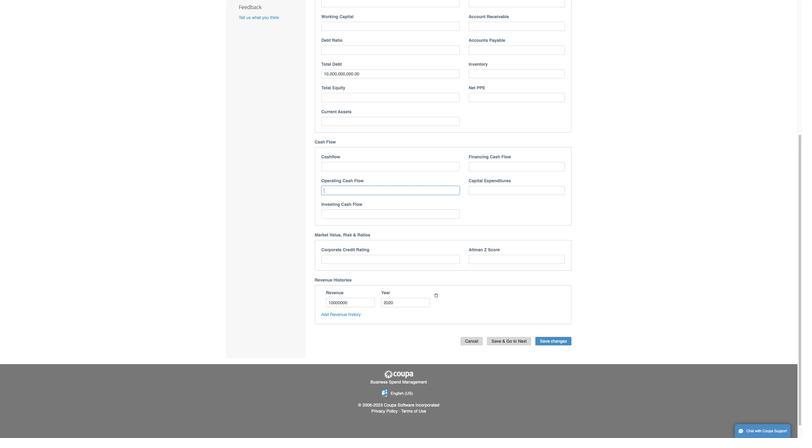 Task type: describe. For each thing, give the bounding box(es) containing it.
cash up cashflow
[[315, 140, 325, 145]]

z
[[484, 248, 487, 252]]

risk
[[343, 233, 352, 238]]

add revenue history
[[321, 312, 361, 317]]

working capital
[[321, 14, 354, 19]]

of
[[414, 409, 418, 414]]

2006-
[[363, 403, 373, 408]]

current
[[321, 109, 337, 114]]

working
[[321, 14, 338, 19]]

total for total equity
[[321, 86, 331, 90]]

investing cash flow
[[321, 202, 362, 207]]

flow up cashflow
[[326, 140, 336, 145]]

2023
[[373, 403, 383, 408]]

business
[[371, 380, 388, 385]]

Revenue text field
[[326, 298, 375, 308]]

credit
[[343, 248, 355, 252]]

terms of use link
[[401, 409, 426, 414]]

cancel
[[465, 339, 478, 344]]

Cashflow text field
[[321, 162, 460, 172]]

Financing Cash Flow text field
[[469, 162, 565, 172]]

Debt Ratio text field
[[321, 46, 460, 55]]

ratio
[[332, 38, 343, 43]]

financing cash flow
[[469, 155, 511, 160]]

incorporated
[[416, 403, 439, 408]]

chat with coupa support button
[[735, 425, 791, 439]]

capital expenditures
[[469, 178, 511, 183]]

Total Debt text field
[[321, 69, 460, 79]]

cash for investing cash flow
[[341, 202, 352, 207]]

coupa inside button
[[763, 430, 774, 434]]

value,
[[330, 233, 342, 238]]

financing
[[469, 155, 489, 160]]

net ppe
[[469, 86, 485, 90]]

operating
[[321, 178, 341, 183]]

0 horizontal spatial coupa
[[384, 403, 397, 408]]

privacy policy
[[371, 409, 398, 414]]

1 vertical spatial debt
[[332, 62, 342, 67]]

terms of use
[[401, 409, 426, 414]]

account receivable
[[469, 14, 509, 19]]

inventory
[[469, 62, 488, 67]]

rating
[[356, 248, 370, 252]]

1 horizontal spatial capital
[[469, 178, 483, 183]]

expenditures
[[484, 178, 511, 183]]

flow for financing cash flow
[[502, 155, 511, 160]]

save changes button
[[536, 337, 572, 346]]

business spend management
[[371, 380, 427, 385]]

revenue histories
[[315, 278, 352, 283]]

save & go to next button
[[487, 337, 531, 346]]

tell us what you think
[[239, 15, 279, 20]]

flow for investing cash flow
[[353, 202, 362, 207]]

operating cash flow
[[321, 178, 364, 183]]

to
[[513, 339, 517, 344]]

tell us what you think button
[[239, 15, 279, 21]]

think
[[270, 15, 279, 20]]

revenue inside button
[[330, 312, 347, 317]]

corporate
[[321, 248, 342, 252]]

cash for financing cash flow
[[490, 155, 500, 160]]

(us)
[[405, 392, 413, 396]]

management
[[402, 380, 427, 385]]

altman
[[469, 248, 483, 252]]

policy
[[387, 409, 398, 414]]

you
[[262, 15, 269, 20]]

debt ratio
[[321, 38, 343, 43]]

chat with coupa support
[[747, 430, 787, 434]]

Accounts Payable text field
[[469, 46, 565, 55]]

0 vertical spatial &
[[353, 233, 356, 238]]

investing
[[321, 202, 340, 207]]

market
[[315, 233, 328, 238]]

flow for operating cash flow
[[354, 178, 364, 183]]

revenue for revenue histories
[[315, 278, 332, 283]]

Year text field
[[381, 298, 430, 308]]

Other Liabilities text field
[[469, 0, 565, 7]]

us
[[246, 15, 251, 20]]

Capital Expenditures text field
[[469, 186, 565, 195]]

corporate credit rating
[[321, 248, 370, 252]]

add revenue history button
[[321, 312, 361, 318]]

save changes
[[540, 339, 567, 344]]



Task type: vqa. For each thing, say whether or not it's contained in the screenshot.
right the public
no



Task type: locate. For each thing, give the bounding box(es) containing it.
cash right investing
[[341, 202, 352, 207]]

cancel link
[[461, 337, 483, 346]]

save for save & go to next
[[492, 339, 501, 344]]

1 vertical spatial total
[[321, 86, 331, 90]]

flow right operating
[[354, 178, 364, 183]]

1 vertical spatial capital
[[469, 178, 483, 183]]

save for save changes
[[540, 339, 550, 344]]

Total Equity text field
[[321, 93, 460, 102]]

total equity
[[321, 86, 345, 90]]

Inventory text field
[[469, 69, 565, 79]]

Altman Z Score text field
[[469, 255, 565, 264]]

flow
[[326, 140, 336, 145], [502, 155, 511, 160], [354, 178, 364, 183], [353, 202, 362, 207]]

revenue right add
[[330, 312, 347, 317]]

save
[[492, 339, 501, 344], [540, 339, 550, 344]]

tell
[[239, 15, 245, 20]]

0 vertical spatial capital
[[340, 14, 354, 19]]

year
[[381, 291, 390, 296]]

assets
[[338, 109, 352, 114]]

total
[[321, 62, 331, 67], [321, 86, 331, 90]]

english
[[391, 392, 404, 396]]

coupa right with
[[763, 430, 774, 434]]

Working Capital text field
[[321, 22, 460, 31]]

© 2006-2023 coupa software incorporated
[[358, 403, 439, 408]]

cash for operating cash flow
[[343, 178, 353, 183]]

Investing Cash Flow text field
[[321, 210, 460, 219]]

english (us)
[[391, 392, 413, 396]]

0 horizontal spatial &
[[353, 233, 356, 238]]

total for total debt
[[321, 62, 331, 67]]

changes
[[551, 339, 567, 344]]

with
[[755, 430, 762, 434]]

save & go to next
[[492, 339, 527, 344]]

Operating Cash Flow text field
[[321, 186, 460, 195]]

debt
[[321, 38, 331, 43], [332, 62, 342, 67]]

1 vertical spatial coupa
[[763, 430, 774, 434]]

0 vertical spatial total
[[321, 62, 331, 67]]

chat
[[747, 430, 754, 434]]

current assets
[[321, 109, 352, 114]]

debt left ratio
[[321, 38, 331, 43]]

go
[[507, 339, 512, 344]]

spend
[[389, 380, 401, 385]]

feedback
[[239, 3, 262, 11]]

histories
[[334, 278, 352, 283]]

0 horizontal spatial capital
[[340, 14, 354, 19]]

1 vertical spatial &
[[503, 339, 505, 344]]

coupa supplier portal image
[[384, 371, 414, 379]]

revenue
[[315, 278, 332, 283], [326, 291, 344, 296], [330, 312, 347, 317]]

0 horizontal spatial debt
[[321, 38, 331, 43]]

0 vertical spatial debt
[[321, 38, 331, 43]]

2 vertical spatial revenue
[[330, 312, 347, 317]]

Account Receivable text field
[[469, 22, 565, 31]]

accounts
[[469, 38, 488, 43]]

1 save from the left
[[492, 339, 501, 344]]

flow up financing cash flow text box
[[502, 155, 511, 160]]

©
[[358, 403, 361, 408]]

save left go
[[492, 339, 501, 344]]

cash right financing
[[490, 155, 500, 160]]

&
[[353, 233, 356, 238], [503, 339, 505, 344]]

privacy policy link
[[371, 409, 398, 414]]

& inside button
[[503, 339, 505, 344]]

Current Assets text field
[[321, 117, 460, 126]]

equity
[[332, 86, 345, 90]]

account
[[469, 14, 486, 19]]

1 horizontal spatial save
[[540, 339, 550, 344]]

privacy
[[371, 409, 385, 414]]

net
[[469, 86, 476, 90]]

ppe
[[477, 86, 485, 90]]

2 total from the top
[[321, 86, 331, 90]]

revenue down revenue histories
[[326, 291, 344, 296]]

& left go
[[503, 339, 505, 344]]

1 horizontal spatial debt
[[332, 62, 342, 67]]

market value, risk & ratios
[[315, 233, 370, 238]]

debt down ratio
[[332, 62, 342, 67]]

software
[[398, 403, 414, 408]]

Total Assets text field
[[321, 0, 460, 7]]

receivable
[[487, 14, 509, 19]]

cash flow
[[315, 140, 336, 145]]

cash
[[315, 140, 325, 145], [490, 155, 500, 160], [343, 178, 353, 183], [341, 202, 352, 207]]

1 total from the top
[[321, 62, 331, 67]]

1 horizontal spatial coupa
[[763, 430, 774, 434]]

terms
[[401, 409, 413, 414]]

what
[[252, 15, 261, 20]]

total left equity
[[321, 86, 331, 90]]

next
[[518, 339, 527, 344]]

payable
[[489, 38, 505, 43]]

coupa
[[384, 403, 397, 408], [763, 430, 774, 434]]

coupa up policy
[[384, 403, 397, 408]]

use
[[419, 409, 426, 414]]

capital right 'working'
[[340, 14, 354, 19]]

& right risk
[[353, 233, 356, 238]]

ratios
[[357, 233, 370, 238]]

capital
[[340, 14, 354, 19], [469, 178, 483, 183]]

1 horizontal spatial &
[[503, 339, 505, 344]]

0 horizontal spatial save
[[492, 339, 501, 344]]

revenue for revenue
[[326, 291, 344, 296]]

score
[[488, 248, 500, 252]]

total down debt ratio
[[321, 62, 331, 67]]

1 vertical spatial revenue
[[326, 291, 344, 296]]

revenue left histories
[[315, 278, 332, 283]]

capital left expenditures
[[469, 178, 483, 183]]

Net PPE text field
[[469, 93, 565, 102]]

history
[[348, 312, 361, 317]]

2 save from the left
[[540, 339, 550, 344]]

accounts payable
[[469, 38, 505, 43]]

cash right operating
[[343, 178, 353, 183]]

Corporate Credit Rating text field
[[321, 255, 460, 264]]

cashflow
[[321, 155, 340, 160]]

save left changes
[[540, 339, 550, 344]]

add
[[321, 312, 329, 317]]

flow right investing
[[353, 202, 362, 207]]

support
[[775, 430, 787, 434]]

altman z score
[[469, 248, 500, 252]]

0 vertical spatial revenue
[[315, 278, 332, 283]]

0 vertical spatial coupa
[[384, 403, 397, 408]]

total debt
[[321, 62, 342, 67]]



